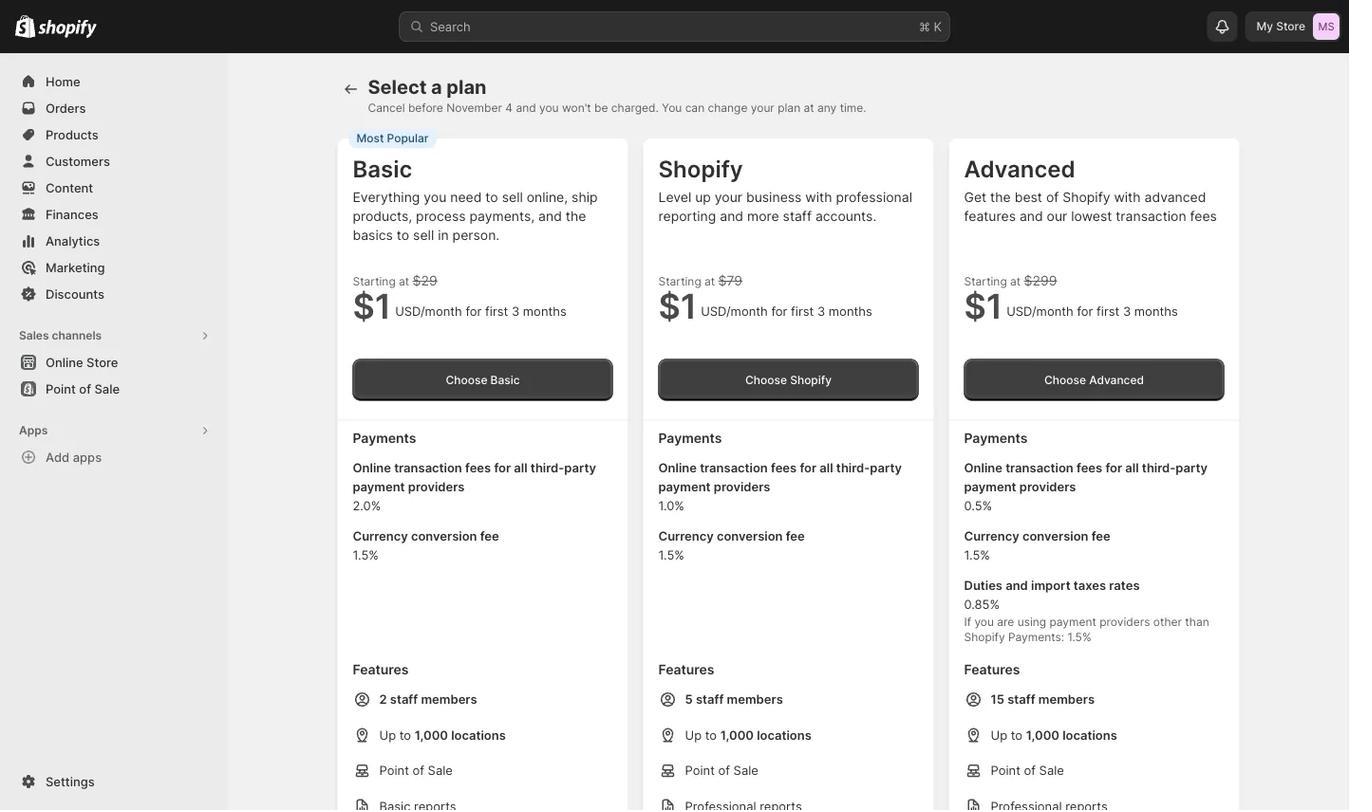Task type: vqa. For each thing, say whether or not it's contained in the screenshot.
you inside Select A Plan Cancel Before November 4 And You Won'T Be Charged. You Can Change Your Plan At Any Time.
yes



Task type: locate. For each thing, give the bounding box(es) containing it.
currency conversion fee 1.5% up import
[[964, 529, 1111, 563]]

most
[[357, 132, 384, 146]]

1 horizontal spatial 1,000
[[720, 728, 754, 743]]

2 vertical spatial you
[[975, 615, 994, 629]]

1 horizontal spatial with
[[1114, 189, 1141, 206]]

at left $299
[[1010, 275, 1021, 289]]

3 months from the left
[[1134, 304, 1178, 319]]

locations down 2 staff members
[[451, 728, 506, 743]]

online for online transaction fees for all third-party payment providers 0.5%
[[964, 461, 1003, 476]]

1 horizontal spatial advanced
[[1089, 373, 1144, 387]]

level
[[658, 189, 691, 206]]

months for advanced
[[1134, 304, 1178, 319]]

1,000 down '15 staff members'
[[1026, 728, 1060, 743]]

you right if
[[975, 615, 994, 629]]

online for online transaction fees for all third-party payment providers 1.0%
[[658, 461, 697, 476]]

0 horizontal spatial choose
[[446, 373, 488, 387]]

sale inside button
[[94, 382, 120, 396]]

1 features from the left
[[353, 662, 409, 678]]

2 $1 from the left
[[658, 285, 697, 327]]

of down 5 staff members
[[718, 764, 730, 779]]

1 all from the left
[[514, 461, 528, 476]]

3 1,000 from the left
[[1026, 728, 1060, 743]]

2 horizontal spatial all
[[1125, 461, 1139, 476]]

shopify inside shopify level up your business with professional reporting and more staff accounts.
[[658, 155, 743, 183]]

0 horizontal spatial the
[[566, 208, 586, 225]]

shopify
[[658, 155, 743, 183], [1063, 189, 1110, 206], [790, 373, 832, 387], [964, 630, 1005, 644]]

payment inside the duties and import taxes rates 0.85% if you are using payment providers other than shopify payments: 1.5%
[[1050, 615, 1097, 629]]

0 horizontal spatial members
[[421, 693, 477, 707]]

1 horizontal spatial you
[[539, 101, 559, 115]]

for
[[466, 304, 482, 319], [771, 304, 788, 319], [1077, 304, 1093, 319], [494, 461, 511, 476], [800, 461, 817, 476], [1106, 461, 1122, 476]]

first inside starting at $29 $1 usd/month for first 3 months
[[485, 304, 508, 319]]

1 horizontal spatial up
[[685, 728, 702, 743]]

transaction inside 'online transaction fees for all third-party payment providers 1.0%'
[[700, 461, 768, 476]]

1 usd/month from the left
[[395, 304, 462, 319]]

1 horizontal spatial 3
[[817, 304, 825, 319]]

usd/month inside starting at $29 $1 usd/month for first 3 months
[[395, 304, 462, 319]]

2 up from the left
[[685, 728, 702, 743]]

providers inside 'online transaction fees for all third-party payment providers 1.0%'
[[714, 480, 771, 495]]

your right change
[[751, 101, 775, 115]]

first inside starting at $299 $1 usd/month for first 3 months
[[1097, 304, 1120, 319]]

sale down '15 staff members'
[[1039, 764, 1064, 779]]

1 horizontal spatial members
[[727, 693, 783, 707]]

1 third- from the left
[[531, 461, 564, 476]]

1 party from the left
[[564, 461, 596, 476]]

2 horizontal spatial up
[[991, 728, 1007, 743]]

currency
[[353, 529, 408, 544], [658, 529, 714, 544], [964, 529, 1019, 544]]

online inside online transaction fees for all third-party payment providers 2.0%
[[353, 461, 391, 476]]

first
[[485, 304, 508, 319], [791, 304, 814, 319], [1097, 304, 1120, 319]]

store inside button
[[86, 355, 118, 370]]

basic up everything
[[353, 155, 412, 183]]

3 all from the left
[[1125, 461, 1139, 476]]

point of sale down 5 staff members
[[685, 764, 759, 779]]

currency conversion fee 1.5% for $1
[[658, 529, 805, 563]]

staff for online transaction fees for all third-party payment providers 0.5%
[[1008, 693, 1035, 707]]

3 inside starting at $79 $1 usd/month for first 3 months
[[817, 304, 825, 319]]

fees for online transaction fees for all third-party payment providers 0.5%
[[1077, 461, 1103, 476]]

at inside starting at $29 $1 usd/month for first 3 months
[[399, 275, 409, 289]]

staff for online transaction fees for all third-party payment providers 2.0%
[[390, 693, 418, 707]]

members for $1
[[727, 693, 783, 707]]

0 horizontal spatial months
[[523, 304, 567, 319]]

3 up choose shopify
[[817, 304, 825, 319]]

starting left $79
[[658, 275, 701, 289]]

0 horizontal spatial locations
[[451, 728, 506, 743]]

0 horizontal spatial conversion
[[411, 529, 477, 544]]

charged.
[[611, 101, 659, 115]]

sale for online transaction fees for all third-party payment providers 0.5%
[[1039, 764, 1064, 779]]

2 conversion from the left
[[717, 529, 783, 544]]

of
[[1046, 189, 1059, 206], [79, 382, 91, 396], [413, 764, 424, 779], [718, 764, 730, 779], [1024, 764, 1036, 779]]

to
[[486, 189, 498, 206], [397, 227, 409, 244], [399, 728, 411, 743], [705, 728, 717, 743], [1011, 728, 1023, 743]]

3 conversion from the left
[[1023, 529, 1089, 544]]

0 horizontal spatial basic
[[353, 155, 412, 183]]

2 horizontal spatial currency
[[964, 529, 1019, 544]]

2 horizontal spatial first
[[1097, 304, 1120, 319]]

choose for basic
[[446, 373, 488, 387]]

transaction for online transaction fees for all third-party payment providers 0.5%
[[1006, 461, 1074, 476]]

1 payments from the left
[[353, 430, 416, 446]]

2 horizontal spatial starting
[[964, 275, 1007, 289]]

usd/month for basic
[[395, 304, 462, 319]]

sale for online transaction fees for all third-party payment providers 1.0%
[[734, 764, 759, 779]]

point of sale down '15 staff members'
[[991, 764, 1064, 779]]

1.0%
[[658, 499, 685, 514]]

k
[[934, 19, 942, 34]]

providers for 2.0%
[[408, 480, 465, 495]]

shopify down if
[[964, 630, 1005, 644]]

4
[[505, 101, 513, 115]]

1 choose from the left
[[446, 373, 488, 387]]

3 inside starting at $29 $1 usd/month for first 3 months
[[512, 304, 520, 319]]

shopify up up
[[658, 155, 743, 183]]

$1 inside starting at $299 $1 usd/month for first 3 months
[[964, 285, 1003, 327]]

payments:
[[1008, 630, 1064, 644]]

features up 15
[[964, 662, 1020, 678]]

0 horizontal spatial first
[[485, 304, 508, 319]]

2 horizontal spatial members
[[1039, 693, 1095, 707]]

1 $1 from the left
[[353, 285, 391, 327]]

2 1,000 from the left
[[720, 728, 754, 743]]

2 horizontal spatial months
[[1134, 304, 1178, 319]]

3 features from the left
[[964, 662, 1020, 678]]

of down online store
[[79, 382, 91, 396]]

currency conversion fee 1.5%
[[353, 529, 499, 563], [658, 529, 805, 563], [964, 529, 1111, 563]]

at inside starting at $79 $1 usd/month for first 3 months
[[705, 275, 715, 289]]

up down 5
[[685, 728, 702, 743]]

your right up
[[715, 189, 743, 206]]

2 horizontal spatial currency conversion fee 1.5%
[[964, 529, 1111, 563]]

can
[[685, 101, 705, 115]]

2 horizontal spatial you
[[975, 615, 994, 629]]

1 first from the left
[[485, 304, 508, 319]]

2 horizontal spatial fee
[[1092, 529, 1111, 544]]

2 party from the left
[[870, 461, 902, 476]]

1 locations from the left
[[451, 728, 506, 743]]

transaction inside online transaction fees for all third-party payment providers 2.0%
[[394, 461, 462, 476]]

online inside online transaction fees for all third-party payment providers 0.5%
[[964, 461, 1003, 476]]

conversion down online transaction fees for all third-party payment providers 2.0%
[[411, 529, 477, 544]]

$79
[[718, 273, 743, 289]]

usd/month inside starting at $299 $1 usd/month for first 3 months
[[1007, 304, 1074, 319]]

2 third- from the left
[[836, 461, 870, 476]]

$29
[[413, 273, 437, 289]]

party
[[564, 461, 596, 476], [870, 461, 902, 476], [1176, 461, 1208, 476]]

conversion down 'online transaction fees for all third-party payment providers 1.0%'
[[717, 529, 783, 544]]

3 choose from the left
[[1044, 373, 1086, 387]]

customers link
[[11, 148, 216, 175]]

0 horizontal spatial advanced
[[964, 155, 1075, 183]]

0 horizontal spatial payments
[[353, 430, 416, 446]]

for inside starting at $29 $1 usd/month for first 3 months
[[466, 304, 482, 319]]

and
[[516, 101, 536, 115], [538, 208, 562, 225], [720, 208, 744, 225], [1020, 208, 1043, 225], [1006, 579, 1028, 593]]

2 months from the left
[[829, 304, 872, 319]]

2 horizontal spatial usd/month
[[1007, 304, 1074, 319]]

apps button
[[11, 418, 216, 444]]

list
[[353, 459, 613, 645], [658, 459, 919, 645], [964, 459, 1224, 645], [353, 691, 613, 811], [658, 691, 919, 811], [964, 691, 1224, 811]]

first up choose shopify
[[791, 304, 814, 319]]

up for best
[[991, 728, 1007, 743]]

store
[[1276, 19, 1306, 33], [86, 355, 118, 370]]

starting inside starting at $29 $1 usd/month for first 3 months
[[353, 275, 396, 289]]

point of sale down 2 staff members
[[379, 764, 453, 779]]

2 choose from the left
[[745, 373, 787, 387]]

of up our
[[1046, 189, 1059, 206]]

3 $1 from the left
[[964, 285, 1003, 327]]

first up choose advanced
[[1097, 304, 1120, 319]]

0 horizontal spatial store
[[86, 355, 118, 370]]

add
[[46, 450, 70, 465]]

to for online transaction fees for all third-party payment providers 1.0%
[[705, 728, 717, 743]]

1 horizontal spatial $1
[[658, 285, 697, 327]]

any
[[818, 101, 837, 115]]

fee
[[480, 529, 499, 544], [786, 529, 805, 544], [1092, 529, 1111, 544]]

using
[[1018, 615, 1046, 629]]

advanced down starting at $299 $1 usd/month for first 3 months
[[1089, 373, 1144, 387]]

2 horizontal spatial up to 1,000 locations
[[991, 728, 1117, 743]]

1.5% down 2.0%
[[353, 548, 379, 563]]

basic inside basic everything you need to sell online, ship products, process payments, and the basics to sell in person.
[[353, 155, 412, 183]]

2 members from the left
[[727, 693, 783, 707]]

up to 1,000 locations down '15 staff members'
[[991, 728, 1117, 743]]

fee down online transaction fees for all third-party payment providers 2.0%
[[480, 529, 499, 544]]

2 3 from the left
[[817, 304, 825, 319]]

2 first from the left
[[791, 304, 814, 319]]

2 horizontal spatial locations
[[1063, 728, 1117, 743]]

1 vertical spatial your
[[715, 189, 743, 206]]

currency conversion fee 1.5% down 1.0%
[[658, 529, 805, 563]]

1 horizontal spatial all
[[820, 461, 833, 476]]

3 inside starting at $299 $1 usd/month for first 3 months
[[1123, 304, 1131, 319]]

reporting
[[658, 208, 716, 225]]

2 horizontal spatial choose
[[1044, 373, 1086, 387]]

shopify inside the duties and import taxes rates 0.85% if you are using payment providers other than shopify payments: 1.5%
[[964, 630, 1005, 644]]

0.85%
[[964, 598, 1000, 612]]

november
[[446, 101, 502, 115]]

choose basic link
[[353, 359, 613, 401]]

products,
[[353, 208, 412, 225]]

point for online transaction fees for all third-party payment providers 2.0%
[[379, 764, 409, 779]]

0 horizontal spatial $1
[[353, 285, 391, 327]]

starting inside starting at $299 $1 usd/month for first 3 months
[[964, 275, 1007, 289]]

sale down 2 staff members
[[428, 764, 453, 779]]

transaction for online transaction fees for all third-party payment providers 2.0%
[[394, 461, 462, 476]]

3 party from the left
[[1176, 461, 1208, 476]]

1 horizontal spatial the
[[990, 189, 1011, 206]]

0 horizontal spatial usd/month
[[395, 304, 462, 319]]

point
[[46, 382, 76, 396], [379, 764, 409, 779], [685, 764, 715, 779], [991, 764, 1021, 779]]

3 fee from the left
[[1092, 529, 1111, 544]]

at
[[804, 101, 814, 115], [399, 275, 409, 289], [705, 275, 715, 289], [1010, 275, 1021, 289]]

online up 0.5%
[[964, 461, 1003, 476]]

conversion for $1
[[717, 529, 783, 544]]

settings link
[[11, 769, 216, 796]]

1.5%
[[353, 548, 379, 563], [658, 548, 684, 563], [964, 548, 990, 563], [1068, 630, 1092, 644]]

at left $79
[[705, 275, 715, 289]]

$1 left $299
[[964, 285, 1003, 327]]

1 vertical spatial plan
[[778, 101, 801, 115]]

for down choose shopify link
[[800, 461, 817, 476]]

3 locations from the left
[[1063, 728, 1117, 743]]

third- inside 'online transaction fees for all third-party payment providers 1.0%'
[[836, 461, 870, 476]]

choose advanced link
[[964, 359, 1224, 401]]

1 horizontal spatial basic
[[491, 373, 520, 387]]

2 all from the left
[[820, 461, 833, 476]]

3 currency from the left
[[964, 529, 1019, 544]]

party for best
[[1176, 461, 1208, 476]]

add apps
[[46, 450, 102, 465]]

2 horizontal spatial party
[[1176, 461, 1208, 476]]

online inside 'online transaction fees for all third-party payment providers 1.0%'
[[658, 461, 697, 476]]

at for $29
[[399, 275, 409, 289]]

2 horizontal spatial 1,000
[[1026, 728, 1060, 743]]

1 starting from the left
[[353, 275, 396, 289]]

third- for best
[[1142, 461, 1176, 476]]

advanced inside "link"
[[1089, 373, 1144, 387]]

channels
[[52, 329, 102, 343]]

staff right 5
[[696, 693, 724, 707]]

1 horizontal spatial third-
[[836, 461, 870, 476]]

3 starting from the left
[[964, 275, 1007, 289]]

1 1,000 from the left
[[415, 728, 448, 743]]

3 up from the left
[[991, 728, 1007, 743]]

be
[[594, 101, 608, 115]]

0 horizontal spatial fee
[[480, 529, 499, 544]]

all inside online transaction fees for all third-party payment providers 0.5%
[[1125, 461, 1139, 476]]

analytics link
[[11, 228, 216, 254]]

locations down 5 staff members
[[757, 728, 812, 743]]

at left $29
[[399, 275, 409, 289]]

shopify down starting at $79 $1 usd/month for first 3 months
[[790, 373, 832, 387]]

apps
[[73, 450, 102, 465]]

0 horizontal spatial up to 1,000 locations
[[379, 728, 506, 743]]

of down 2 staff members
[[413, 764, 424, 779]]

the inside basic everything you need to sell online, ship products, process payments, and the basics to sell in person.
[[566, 208, 586, 225]]

members right 15
[[1039, 693, 1095, 707]]

2 horizontal spatial conversion
[[1023, 529, 1089, 544]]

sale down 5 staff members
[[734, 764, 759, 779]]

months inside starting at $29 $1 usd/month for first 3 months
[[523, 304, 567, 319]]

up to 1,000 locations for $1
[[685, 728, 812, 743]]

online down sales channels
[[46, 355, 83, 370]]

all for $1
[[820, 461, 833, 476]]

1 horizontal spatial choose
[[745, 373, 787, 387]]

2 currency conversion fee 1.5% from the left
[[658, 529, 805, 563]]

before
[[408, 101, 443, 115]]

for inside online transaction fees for all third-party payment providers 0.5%
[[1106, 461, 1122, 476]]

finances
[[46, 207, 99, 222]]

staff down business
[[783, 208, 812, 225]]

1,000 for best
[[1026, 728, 1060, 743]]

0 horizontal spatial shopify image
[[15, 15, 35, 38]]

1 vertical spatial sell
[[413, 227, 434, 244]]

and right 4
[[516, 101, 536, 115]]

0 vertical spatial you
[[539, 101, 559, 115]]

store for online store
[[86, 355, 118, 370]]

1 vertical spatial advanced
[[1089, 373, 1144, 387]]

1,000 down 5 staff members
[[720, 728, 754, 743]]

0 vertical spatial basic
[[353, 155, 412, 183]]

with inside advanced get the best of shopify with advanced features and our lowest transaction fees
[[1114, 189, 1141, 206]]

0 horizontal spatial starting
[[353, 275, 396, 289]]

features
[[353, 662, 409, 678], [658, 662, 715, 678], [964, 662, 1020, 678]]

sales channels
[[19, 329, 102, 343]]

party inside 'online transaction fees for all third-party payment providers 1.0%'
[[870, 461, 902, 476]]

online
[[46, 355, 83, 370], [353, 461, 391, 476], [658, 461, 697, 476], [964, 461, 1003, 476]]

staff right the 2
[[390, 693, 418, 707]]

point of sale
[[46, 382, 120, 396], [379, 764, 453, 779], [685, 764, 759, 779], [991, 764, 1064, 779]]

choose inside "link"
[[1044, 373, 1086, 387]]

if
[[964, 615, 971, 629]]

0 horizontal spatial up
[[379, 728, 396, 743]]

and inside select a plan cancel before november 4 and you won't be charged. you can change your plan at any time.
[[516, 101, 536, 115]]

the up features
[[990, 189, 1011, 206]]

3 third- from the left
[[1142, 461, 1176, 476]]

1 horizontal spatial starting
[[658, 275, 701, 289]]

point of sale for online transaction fees for all third-party payment providers 0.5%
[[991, 764, 1064, 779]]

third- inside online transaction fees for all third-party payment providers 0.5%
[[1142, 461, 1176, 476]]

features for best
[[964, 662, 1020, 678]]

payment up 1.0%
[[658, 480, 711, 495]]

of for online transaction fees for all third-party payment providers 0.5%
[[1024, 764, 1036, 779]]

payments for $1
[[658, 430, 722, 446]]

features up the 2
[[353, 662, 409, 678]]

for inside starting at $299 $1 usd/month for first 3 months
[[1077, 304, 1093, 319]]

point down the 2
[[379, 764, 409, 779]]

0 vertical spatial your
[[751, 101, 775, 115]]

months up choose shopify
[[829, 304, 872, 319]]

choose basic
[[446, 373, 520, 387]]

fee up taxes
[[1092, 529, 1111, 544]]

starting
[[353, 275, 396, 289], [658, 275, 701, 289], [964, 275, 1007, 289]]

1 horizontal spatial months
[[829, 304, 872, 319]]

list containing 15 staff members
[[964, 691, 1224, 811]]

you up the process
[[424, 189, 447, 206]]

you left won't
[[539, 101, 559, 115]]

currency conversion fee 1.5% down 2.0%
[[353, 529, 499, 563]]

your
[[751, 101, 775, 115], [715, 189, 743, 206]]

2 horizontal spatial third-
[[1142, 461, 1176, 476]]

conversion up import
[[1023, 529, 1089, 544]]

1 horizontal spatial sell
[[502, 189, 523, 206]]

online up 2.0%
[[353, 461, 391, 476]]

your inside select a plan cancel before november 4 and you won't be charged. you can change your plan at any time.
[[751, 101, 775, 115]]

fees inside 'online transaction fees for all third-party payment providers 1.0%'
[[771, 461, 797, 476]]

fees inside online transaction fees for all third-party payment providers 2.0%
[[465, 461, 491, 476]]

1 vertical spatial you
[[424, 189, 447, 206]]

0 horizontal spatial 3
[[512, 304, 520, 319]]

payment inside online transaction fees for all third-party payment providers 2.0%
[[353, 480, 405, 495]]

sell left in
[[413, 227, 434, 244]]

3 members from the left
[[1039, 693, 1095, 707]]

1 horizontal spatial fee
[[786, 529, 805, 544]]

2 currency from the left
[[658, 529, 714, 544]]

months up choose basic link
[[523, 304, 567, 319]]

and inside the duties and import taxes rates 0.85% if you are using payment providers other than shopify payments: 1.5%
[[1006, 579, 1028, 593]]

3 up choose advanced
[[1123, 304, 1131, 319]]

1,000
[[415, 728, 448, 743], [720, 728, 754, 743], [1026, 728, 1060, 743]]

at left 'any'
[[804, 101, 814, 115]]

0 horizontal spatial currency
[[353, 529, 408, 544]]

the inside advanced get the best of shopify with advanced features and our lowest transaction fees
[[990, 189, 1011, 206]]

products link
[[11, 122, 216, 148]]

fees down choose shopify link
[[771, 461, 797, 476]]

shopify level up your business with professional reporting and more staff accounts.
[[658, 155, 912, 225]]

0 horizontal spatial party
[[564, 461, 596, 476]]

choose
[[446, 373, 488, 387], [745, 373, 787, 387], [1044, 373, 1086, 387]]

my store
[[1257, 19, 1306, 33]]

3 up choose basic
[[512, 304, 520, 319]]

and down online,
[[538, 208, 562, 225]]

party for $1
[[870, 461, 902, 476]]

3 currency conversion fee 1.5% from the left
[[964, 529, 1111, 563]]

$1 left $79
[[658, 285, 697, 327]]

1 horizontal spatial payments
[[658, 430, 722, 446]]

2 with from the left
[[1114, 189, 1141, 206]]

2 locations from the left
[[757, 728, 812, 743]]

providers inside the duties and import taxes rates 0.85% if you are using payment providers other than shopify payments: 1.5%
[[1100, 615, 1150, 629]]

members for best
[[1039, 693, 1095, 707]]

1 vertical spatial store
[[86, 355, 118, 370]]

conversion for best
[[1023, 529, 1089, 544]]

to for online transaction fees for all third-party payment providers 0.5%
[[1011, 728, 1023, 743]]

0 vertical spatial the
[[990, 189, 1011, 206]]

1 vertical spatial the
[[566, 208, 586, 225]]

advanced up best
[[964, 155, 1075, 183]]

0 horizontal spatial all
[[514, 461, 528, 476]]

0 horizontal spatial 1,000
[[415, 728, 448, 743]]

2 horizontal spatial features
[[964, 662, 1020, 678]]

members right the 2
[[421, 693, 477, 707]]

basics
[[353, 227, 393, 244]]

1 with from the left
[[806, 189, 832, 206]]

advanced inside advanced get the best of shopify with advanced features and our lowest transaction fees
[[964, 155, 1075, 183]]

conversion
[[411, 529, 477, 544], [717, 529, 783, 544], [1023, 529, 1089, 544]]

and inside basic everything you need to sell online, ship products, process payments, and the basics to sell in person.
[[538, 208, 562, 225]]

3 usd/month from the left
[[1007, 304, 1074, 319]]

usd/month down $29
[[395, 304, 462, 319]]

currency down 1.0%
[[658, 529, 714, 544]]

1 horizontal spatial party
[[870, 461, 902, 476]]

at inside starting at $299 $1 usd/month for first 3 months
[[1010, 275, 1021, 289]]

you inside select a plan cancel before november 4 and you won't be charged. you can change your plan at any time.
[[539, 101, 559, 115]]

2 payments from the left
[[658, 430, 722, 446]]

of inside advanced get the best of shopify with advanced features and our lowest transaction fees
[[1046, 189, 1059, 206]]

online inside button
[[46, 355, 83, 370]]

point of sale inside button
[[46, 382, 120, 396]]

1 horizontal spatial currency
[[658, 529, 714, 544]]

2 horizontal spatial 3
[[1123, 304, 1131, 319]]

store down "sales channels" button
[[86, 355, 118, 370]]

1 horizontal spatial currency conversion fee 1.5%
[[658, 529, 805, 563]]

months inside starting at $299 $1 usd/month for first 3 months
[[1134, 304, 1178, 319]]

up down 15
[[991, 728, 1007, 743]]

2 horizontal spatial payments
[[964, 430, 1028, 446]]

advanced
[[1145, 189, 1206, 206]]

online up 1.0%
[[658, 461, 697, 476]]

plan up the november
[[447, 75, 487, 99]]

2 starting from the left
[[658, 275, 701, 289]]

starting at $29 $1 usd/month for first 3 months
[[353, 273, 567, 327]]

1 horizontal spatial features
[[658, 662, 715, 678]]

discounts
[[46, 287, 104, 301]]

$1 inside starting at $29 $1 usd/month for first 3 months
[[353, 285, 391, 327]]

1 horizontal spatial locations
[[757, 728, 812, 743]]

1.5% for online transaction fees for all third-party payment providers 1.0%
[[658, 548, 684, 563]]

list containing 5 staff members
[[658, 691, 919, 811]]

for up choose advanced
[[1077, 304, 1093, 319]]

sale down online store link at the left top
[[94, 382, 120, 396]]

for inside online transaction fees for all third-party payment providers 2.0%
[[494, 461, 511, 476]]

a
[[431, 75, 442, 99]]

0 vertical spatial advanced
[[964, 155, 1075, 183]]

1 3 from the left
[[512, 304, 520, 319]]

for down choose basic link
[[494, 461, 511, 476]]

transaction inside online transaction fees for all third-party payment providers 0.5%
[[1006, 461, 1074, 476]]

providers inside online transaction fees for all third-party payment providers 2.0%
[[408, 480, 465, 495]]

3 up to 1,000 locations from the left
[[991, 728, 1117, 743]]

1 horizontal spatial usd/month
[[701, 304, 768, 319]]

currency for best
[[964, 529, 1019, 544]]

need
[[450, 189, 482, 206]]

payment inside online transaction fees for all third-party payment providers 0.5%
[[964, 480, 1016, 495]]

months
[[523, 304, 567, 319], [829, 304, 872, 319], [1134, 304, 1178, 319]]

payments up 2.0%
[[353, 430, 416, 446]]

to down 2 staff members
[[399, 728, 411, 743]]

fees down choose advanced "link"
[[1077, 461, 1103, 476]]

locations down '15 staff members'
[[1063, 728, 1117, 743]]

shopify up lowest
[[1063, 189, 1110, 206]]

providers inside online transaction fees for all third-party payment providers 0.5%
[[1020, 480, 1076, 495]]

for inside starting at $79 $1 usd/month for first 3 months
[[771, 304, 788, 319]]

at for $79
[[705, 275, 715, 289]]

1 horizontal spatial your
[[751, 101, 775, 115]]

plan
[[447, 75, 487, 99], [778, 101, 801, 115]]

fees inside online transaction fees for all third-party payment providers 0.5%
[[1077, 461, 1103, 476]]

lowest
[[1071, 208, 1112, 225]]

for down choose advanced "link"
[[1106, 461, 1122, 476]]

0 vertical spatial plan
[[447, 75, 487, 99]]

1 horizontal spatial up to 1,000 locations
[[685, 728, 812, 743]]

point down 15
[[991, 764, 1021, 779]]

0 horizontal spatial your
[[715, 189, 743, 206]]

0 horizontal spatial currency conversion fee 1.5%
[[353, 529, 499, 563]]

to down 5 staff members
[[705, 728, 717, 743]]

third-
[[531, 461, 564, 476], [836, 461, 870, 476], [1142, 461, 1176, 476]]

1.5% down 1.0%
[[658, 548, 684, 563]]

all inside 'online transaction fees for all third-party payment providers 1.0%'
[[820, 461, 833, 476]]

3 3 from the left
[[1123, 304, 1131, 319]]

1 currency conversion fee 1.5% from the left
[[353, 529, 499, 563]]

shopify image
[[15, 15, 35, 38], [38, 19, 97, 38]]

2 features from the left
[[658, 662, 715, 678]]

payments,
[[470, 208, 535, 225]]

2 horizontal spatial $1
[[964, 285, 1003, 327]]

party inside online transaction fees for all third-party payment providers 0.5%
[[1176, 461, 1208, 476]]

of down '15 staff members'
[[1024, 764, 1036, 779]]

3 payments from the left
[[964, 430, 1028, 446]]

sell up payments,
[[502, 189, 523, 206]]

1 horizontal spatial conversion
[[717, 529, 783, 544]]

currency down 0.5%
[[964, 529, 1019, 544]]

1,000 for $1
[[720, 728, 754, 743]]

1.5% inside the duties and import taxes rates 0.85% if you are using payment providers other than shopify payments: 1.5%
[[1068, 630, 1092, 644]]

1 horizontal spatial first
[[791, 304, 814, 319]]

1 up from the left
[[379, 728, 396, 743]]

and right 'duties'
[[1006, 579, 1028, 593]]

1 months from the left
[[523, 304, 567, 319]]

payment up payments:
[[1050, 615, 1097, 629]]

payment inside 'online transaction fees for all third-party payment providers 1.0%'
[[658, 480, 711, 495]]

1,000 down 2 staff members
[[415, 728, 448, 743]]

2 fee from the left
[[786, 529, 805, 544]]

up
[[379, 728, 396, 743], [685, 728, 702, 743], [991, 728, 1007, 743]]

payments up 1.0%
[[658, 430, 722, 446]]

locations
[[451, 728, 506, 743], [757, 728, 812, 743], [1063, 728, 1117, 743]]

first up choose basic
[[485, 304, 508, 319]]

2 up to 1,000 locations from the left
[[685, 728, 812, 743]]

3 first from the left
[[1097, 304, 1120, 319]]

currency conversion fee 1.5% for best
[[964, 529, 1111, 563]]

2 usd/month from the left
[[701, 304, 768, 319]]

1 horizontal spatial store
[[1276, 19, 1306, 33]]

0 horizontal spatial third-
[[531, 461, 564, 476]]

0 horizontal spatial you
[[424, 189, 447, 206]]

features up 5
[[658, 662, 715, 678]]

up down the 2
[[379, 728, 396, 743]]

up to 1,000 locations down 5 staff members
[[685, 728, 812, 743]]

online transaction fees for all third-party payment providers 0.5%
[[964, 461, 1208, 514]]

1 vertical spatial basic
[[491, 373, 520, 387]]

in
[[438, 227, 449, 244]]

0 horizontal spatial features
[[353, 662, 409, 678]]

choose down starting at $79 $1 usd/month for first 3 months
[[745, 373, 787, 387]]

0 vertical spatial store
[[1276, 19, 1306, 33]]

to down products,
[[397, 227, 409, 244]]

ship
[[572, 189, 598, 206]]

fees inside advanced get the best of shopify with advanced features and our lowest transaction fees
[[1190, 208, 1217, 225]]

to down '15 staff members'
[[1011, 728, 1023, 743]]

basic
[[353, 155, 412, 183], [491, 373, 520, 387]]



Task type: describe. For each thing, give the bounding box(es) containing it.
online store link
[[11, 349, 216, 376]]

online transaction fees for all third-party payment providers 1.0%
[[658, 461, 902, 514]]

apps
[[19, 424, 48, 438]]

2 staff members
[[379, 693, 477, 707]]

online store
[[46, 355, 118, 370]]

features for $1
[[658, 662, 715, 678]]

at inside select a plan cancel before november 4 and you won't be charged. you can change your plan at any time.
[[804, 101, 814, 115]]

usd/month for advanced
[[1007, 304, 1074, 319]]

transaction for online transaction fees for all third-party payment providers 1.0%
[[700, 461, 768, 476]]

all inside online transaction fees for all third-party payment providers 2.0%
[[514, 461, 528, 476]]

duties and import taxes rates 0.85% if you are using payment providers other than shopify payments: 1.5%
[[964, 579, 1209, 644]]

analytics
[[46, 234, 100, 248]]

person.
[[453, 227, 500, 244]]

point for online transaction fees for all third-party payment providers 0.5%
[[991, 764, 1021, 779]]

rates
[[1109, 579, 1140, 593]]

our
[[1047, 208, 1068, 225]]

settings
[[46, 775, 95, 790]]

orders
[[46, 101, 86, 115]]

locations for best
[[1063, 728, 1117, 743]]

1 members from the left
[[421, 693, 477, 707]]

finances link
[[11, 201, 216, 228]]

won't
[[562, 101, 591, 115]]

your inside shopify level up your business with professional reporting and more staff accounts.
[[715, 189, 743, 206]]

to up payments,
[[486, 189, 498, 206]]

0 horizontal spatial plan
[[447, 75, 487, 99]]

⌘ k
[[919, 19, 942, 34]]

$299
[[1024, 273, 1057, 289]]

1 conversion from the left
[[411, 529, 477, 544]]

home
[[46, 74, 80, 89]]

transaction inside advanced get the best of shopify with advanced features and our lowest transaction fees
[[1116, 208, 1187, 225]]

party inside online transaction fees for all third-party payment providers 2.0%
[[564, 461, 596, 476]]

$1 for advanced
[[964, 285, 1003, 327]]

marketing link
[[11, 254, 216, 281]]

fees for online transaction fees for all third-party payment providers 1.0%
[[771, 461, 797, 476]]

add apps button
[[11, 444, 216, 471]]

1 horizontal spatial shopify image
[[38, 19, 97, 38]]

and inside shopify level up your business with professional reporting and more staff accounts.
[[720, 208, 744, 225]]

payment for 1.0%
[[658, 480, 711, 495]]

for inside 'online transaction fees for all third-party payment providers 1.0%'
[[800, 461, 817, 476]]

sale for online transaction fees for all third-party payment providers 2.0%
[[428, 764, 453, 779]]

0 vertical spatial sell
[[502, 189, 523, 206]]

online for online transaction fees for all third-party payment providers 2.0%
[[353, 461, 391, 476]]

15
[[991, 693, 1005, 707]]

$1 inside starting at $79 $1 usd/month for first 3 months
[[658, 285, 697, 327]]

home link
[[11, 68, 216, 95]]

you
[[662, 101, 682, 115]]

payments for best
[[964, 430, 1028, 446]]

starting at $79 $1 usd/month for first 3 months
[[658, 273, 872, 327]]

sales
[[19, 329, 49, 343]]

you inside the duties and import taxes rates 0.85% if you are using payment providers other than shopify payments: 1.5%
[[975, 615, 994, 629]]

fees for online transaction fees for all third-party payment providers 2.0%
[[465, 461, 491, 476]]

point of sale for online transaction fees for all third-party payment providers 2.0%
[[379, 764, 453, 779]]

months inside starting at $79 $1 usd/month for first 3 months
[[829, 304, 872, 319]]

my store image
[[1313, 13, 1340, 40]]

popular
[[387, 132, 429, 146]]

$1 for basic
[[353, 285, 391, 327]]

cancel
[[368, 101, 405, 115]]

change
[[708, 101, 748, 115]]

1.5% for online transaction fees for all third-party payment providers 2.0%
[[353, 548, 379, 563]]

to for online transaction fees for all third-party payment providers 2.0%
[[399, 728, 411, 743]]

locations for $1
[[757, 728, 812, 743]]

everything
[[353, 189, 420, 206]]

starting for basic
[[353, 275, 396, 289]]

advanced get the best of shopify with advanced features and our lowest transaction fees
[[964, 155, 1217, 225]]

more
[[747, 208, 779, 225]]

currency for $1
[[658, 529, 714, 544]]

1.5% for online transaction fees for all third-party payment providers 0.5%
[[964, 548, 990, 563]]

payment for 0.5%
[[964, 480, 1016, 495]]

discounts link
[[11, 281, 216, 308]]

sales channels button
[[11, 323, 216, 349]]

content
[[46, 180, 93, 195]]

most popular
[[357, 132, 429, 146]]

3 for advanced
[[1123, 304, 1131, 319]]

select
[[368, 75, 427, 99]]

0.5%
[[964, 499, 992, 514]]

online for online store
[[46, 355, 83, 370]]

months for basic
[[523, 304, 567, 319]]

customers
[[46, 154, 110, 169]]

staff inside shopify level up your business with professional reporting and more staff accounts.
[[783, 208, 812, 225]]

marketing
[[46, 260, 105, 275]]

choose for advanced
[[1044, 373, 1086, 387]]

fee for best
[[1092, 529, 1111, 544]]

choose advanced
[[1044, 373, 1144, 387]]

import
[[1031, 579, 1071, 593]]

you inside basic everything you need to sell online, ship products, process payments, and the basics to sell in person.
[[424, 189, 447, 206]]

basic everything you need to sell online, ship products, process payments, and the basics to sell in person.
[[353, 155, 598, 244]]

5
[[685, 693, 693, 707]]

first for advanced
[[1097, 304, 1120, 319]]

at for $299
[[1010, 275, 1021, 289]]

1 currency from the left
[[353, 529, 408, 544]]

up to 1,000 locations for best
[[991, 728, 1117, 743]]

of for online transaction fees for all third-party payment providers 1.0%
[[718, 764, 730, 779]]

1 up to 1,000 locations from the left
[[379, 728, 506, 743]]

professional
[[836, 189, 912, 206]]

15 staff members
[[991, 693, 1095, 707]]

my
[[1257, 19, 1273, 33]]

store for my store
[[1276, 19, 1306, 33]]

first inside starting at $79 $1 usd/month for first 3 months
[[791, 304, 814, 319]]

of inside button
[[79, 382, 91, 396]]

of for online transaction fees for all third-party payment providers 2.0%
[[413, 764, 424, 779]]

point of sale link
[[11, 376, 216, 403]]

get
[[964, 189, 987, 206]]

time.
[[840, 101, 866, 115]]

point of sale for online transaction fees for all third-party payment providers 1.0%
[[685, 764, 759, 779]]

providers for 0.5%
[[1020, 480, 1076, 495]]

usd/month inside starting at $79 $1 usd/month for first 3 months
[[701, 304, 768, 319]]

third- inside online transaction fees for all third-party payment providers 2.0%
[[531, 461, 564, 476]]

fee for $1
[[786, 529, 805, 544]]

3 for basic
[[512, 304, 520, 319]]

and inside advanced get the best of shopify with advanced features and our lowest transaction fees
[[1020, 208, 1043, 225]]

1 horizontal spatial plan
[[778, 101, 801, 115]]

2.0%
[[353, 499, 381, 514]]

duties
[[964, 579, 1003, 593]]

starting for advanced
[[964, 275, 1007, 289]]

business
[[746, 189, 802, 206]]

with inside shopify level up your business with professional reporting and more staff accounts.
[[806, 189, 832, 206]]

best
[[1015, 189, 1042, 206]]

first for basic
[[485, 304, 508, 319]]

payment for 2.0%
[[353, 480, 405, 495]]

shopify inside advanced get the best of shopify with advanced features and our lowest transaction fees
[[1063, 189, 1110, 206]]

online store button
[[0, 349, 228, 376]]

up for $1
[[685, 728, 702, 743]]

all for best
[[1125, 461, 1139, 476]]

choose shopify link
[[658, 359, 919, 401]]

up
[[695, 189, 711, 206]]

staff for online transaction fees for all third-party payment providers 1.0%
[[696, 693, 724, 707]]

0 horizontal spatial sell
[[413, 227, 434, 244]]

list containing 2 staff members
[[353, 691, 613, 811]]

process
[[416, 208, 466, 225]]

third- for $1
[[836, 461, 870, 476]]

point inside button
[[46, 382, 76, 396]]

5 staff members
[[685, 693, 783, 707]]

point for online transaction fees for all third-party payment providers 1.0%
[[685, 764, 715, 779]]

providers for 1.0%
[[714, 480, 771, 495]]

1 fee from the left
[[480, 529, 499, 544]]

starting inside starting at $79 $1 usd/month for first 3 months
[[658, 275, 701, 289]]

taxes
[[1074, 579, 1106, 593]]

content link
[[11, 175, 216, 201]]

starting at $299 $1 usd/month for first 3 months
[[964, 273, 1178, 327]]



